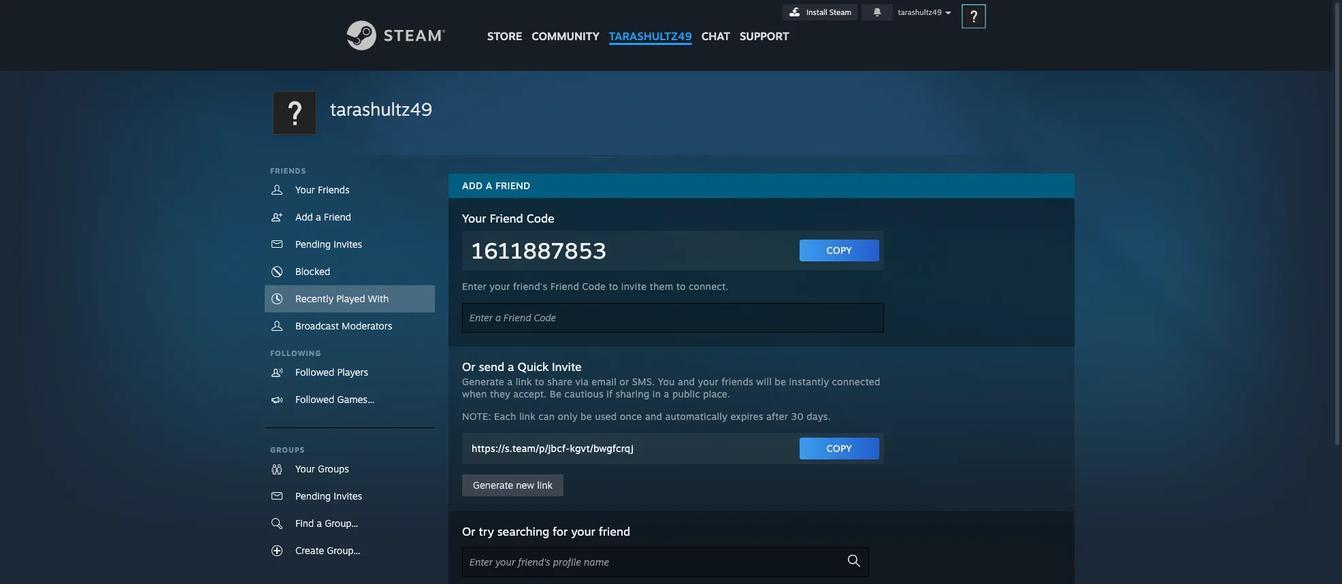 Task type: locate. For each thing, give the bounding box(es) containing it.
to up accept.
[[535, 376, 545, 387]]

1 vertical spatial pending invites
[[296, 490, 362, 502]]

pending up blocked
[[296, 238, 331, 250]]

your for your friend code
[[462, 211, 487, 225]]

1 vertical spatial your
[[698, 376, 719, 387]]

your right enter
[[490, 281, 510, 292]]

copy button
[[800, 240, 880, 261], [800, 438, 880, 460]]

0 vertical spatial add
[[462, 180, 483, 191]]

link up accept.
[[516, 376, 532, 387]]

0 vertical spatial or
[[462, 360, 476, 374]]

1 vertical spatial and
[[645, 411, 663, 422]]

1 vertical spatial generate
[[473, 479, 513, 491]]

0 horizontal spatial tarashultz49
[[330, 98, 432, 120]]

0 horizontal spatial to
[[535, 376, 545, 387]]

1 horizontal spatial be
[[775, 376, 787, 387]]

0 horizontal spatial your
[[490, 281, 510, 292]]

1 vertical spatial friend
[[599, 524, 631, 539]]

1 vertical spatial friends
[[318, 184, 350, 195]]

and down in
[[645, 411, 663, 422]]

2 pending from the top
[[296, 490, 331, 502]]

friends
[[722, 376, 754, 387]]

friends up add a friend
[[318, 184, 350, 195]]

add
[[462, 180, 483, 191], [296, 211, 313, 223]]

0 vertical spatial pending
[[296, 238, 331, 250]]

0 vertical spatial generate
[[462, 376, 504, 387]]

1 vertical spatial add
[[296, 211, 313, 223]]

tarashultz49
[[898, 7, 942, 17], [609, 29, 692, 43], [330, 98, 432, 120]]

1 vertical spatial pending invites link
[[265, 483, 435, 510]]

pending invites link
[[265, 231, 435, 258], [265, 483, 435, 510]]

1 horizontal spatial groups
[[318, 463, 349, 475]]

link
[[516, 376, 532, 387], [519, 411, 536, 422], [537, 479, 553, 491]]

0 vertical spatial and
[[678, 376, 695, 387]]

1 horizontal spatial to
[[609, 281, 619, 292]]

enter your friend's friend code to invite them to connect.
[[462, 281, 729, 292]]

a up "they"
[[507, 376, 513, 387]]

0 vertical spatial copy
[[827, 244, 852, 256]]

note:
[[462, 411, 491, 422]]

1 vertical spatial invites
[[334, 490, 362, 502]]

1 copy button from the top
[[800, 240, 880, 261]]

groups up your groups
[[270, 445, 305, 455]]

2 vertical spatial tarashultz49
[[330, 98, 432, 120]]

1 horizontal spatial and
[[678, 376, 695, 387]]

create
[[296, 545, 324, 556]]

friend
[[496, 180, 531, 191], [599, 524, 631, 539]]

0 vertical spatial copy button
[[800, 240, 880, 261]]

friend down your friends link
[[324, 211, 351, 223]]

friend right the friend's
[[551, 281, 579, 292]]

find
[[296, 517, 314, 529]]

games...
[[337, 394, 375, 405]]

1 vertical spatial copy
[[827, 443, 852, 454]]

invites down your groups link
[[334, 490, 362, 502]]

2 horizontal spatial tarashultz49
[[898, 7, 942, 17]]

be
[[775, 376, 787, 387], [581, 411, 592, 422]]

a right in
[[664, 388, 670, 400]]

0 vertical spatial groups
[[270, 445, 305, 455]]

1 or from the top
[[462, 360, 476, 374]]

or
[[462, 360, 476, 374], [462, 524, 476, 539]]

be
[[550, 388, 562, 400]]

1 horizontal spatial tarashultz49
[[609, 29, 692, 43]]

1 vertical spatial or
[[462, 524, 476, 539]]

1 vertical spatial groups
[[318, 463, 349, 475]]

group... down find a group... link
[[327, 545, 360, 556]]

2 copy from the top
[[827, 443, 852, 454]]

after
[[767, 411, 789, 422]]

1 vertical spatial pending
[[296, 490, 331, 502]]

link inside button
[[537, 479, 553, 491]]

accept.
[[514, 388, 547, 400]]

0 horizontal spatial add
[[296, 211, 313, 223]]

blocked link
[[265, 258, 435, 285]]

to inside or send a quick invite generate a link to share via email or sms. you and your friends will be instantly connected when they accept. be cautious if sharing in a public place.
[[535, 376, 545, 387]]

0 vertical spatial friend
[[496, 180, 531, 191]]

groups
[[270, 445, 305, 455], [318, 463, 349, 475]]

0 vertical spatial your
[[296, 184, 315, 195]]

generate up when
[[462, 376, 504, 387]]

a down your friends at top left
[[316, 211, 321, 223]]

0 vertical spatial followed
[[296, 366, 335, 378]]

2 horizontal spatial your
[[698, 376, 719, 387]]

2 pending invites from the top
[[296, 490, 362, 502]]

your
[[490, 281, 510, 292], [698, 376, 719, 387], [571, 524, 596, 539]]

groups up find a group...
[[318, 463, 349, 475]]

your right the for
[[571, 524, 596, 539]]

link right new
[[537, 479, 553, 491]]

0 horizontal spatial friends
[[270, 166, 306, 176]]

pending invites down add a friend
[[296, 238, 362, 250]]

friends up your friends at top left
[[270, 166, 306, 176]]

generate left new
[[473, 479, 513, 491]]

public
[[673, 388, 701, 400]]

tarashultz49 link
[[605, 0, 697, 49], [330, 97, 432, 122]]

install
[[807, 7, 828, 17]]

0 vertical spatial be
[[775, 376, 787, 387]]

friends
[[270, 166, 306, 176], [318, 184, 350, 195]]

add down your friends at top left
[[296, 211, 313, 223]]

pending invites up find a group...
[[296, 490, 362, 502]]

followed
[[296, 366, 335, 378], [296, 394, 335, 405]]

0 vertical spatial tarashultz49 link
[[605, 0, 697, 49]]

and inside or send a quick invite generate a link to share via email or sms. you and your friends will be instantly connected when they accept. be cautious if sharing in a public place.
[[678, 376, 695, 387]]

automatically
[[666, 411, 728, 422]]

your
[[296, 184, 315, 195], [462, 211, 487, 225], [296, 463, 315, 475]]

code
[[527, 211, 555, 225], [582, 281, 606, 292]]

0 vertical spatial invites
[[334, 238, 362, 250]]

0 horizontal spatial code
[[527, 211, 555, 225]]

link inside or send a quick invite generate a link to share via email or sms. you and your friends will be instantly connected when they accept. be cautious if sharing in a public place.
[[516, 376, 532, 387]]

1 horizontal spatial friends
[[318, 184, 350, 195]]

your up the find
[[296, 463, 315, 475]]

if
[[607, 388, 613, 400]]

copy button for 1611887853
[[800, 240, 880, 261]]

pending
[[296, 238, 331, 250], [296, 490, 331, 502]]

link left can
[[519, 411, 536, 422]]

0 horizontal spatial tarashultz49 link
[[330, 97, 432, 122]]

group...
[[325, 517, 358, 529], [327, 545, 360, 556]]

friend inside "add a friend" link
[[324, 211, 351, 223]]

1 vertical spatial be
[[581, 411, 592, 422]]

0 vertical spatial pending invites link
[[265, 231, 435, 258]]

0 vertical spatial link
[[516, 376, 532, 387]]

code up "1611887853"
[[527, 211, 555, 225]]

2 vertical spatial your
[[296, 463, 315, 475]]

code left invite
[[582, 281, 606, 292]]

with
[[368, 293, 389, 304]]

0 horizontal spatial friend
[[324, 211, 351, 223]]

pending up the find
[[296, 490, 331, 502]]

followed down followed players
[[296, 394, 335, 405]]

your for your friends
[[296, 184, 315, 195]]

your down the add a friend
[[462, 211, 487, 225]]

add up your friend code
[[462, 180, 483, 191]]

generate new link button
[[462, 475, 564, 496]]

friend
[[324, 211, 351, 223], [490, 211, 523, 225], [551, 281, 579, 292]]

to
[[609, 281, 619, 292], [677, 281, 686, 292], [535, 376, 545, 387]]

searching
[[497, 524, 550, 539]]

days.
[[807, 411, 831, 422]]

or try searching for your friend
[[462, 524, 631, 539]]

try
[[479, 524, 494, 539]]

your up place. at the right bottom
[[698, 376, 719, 387]]

friend down the add a friend
[[490, 211, 523, 225]]

to left invite
[[609, 281, 619, 292]]

followed players link
[[265, 359, 435, 386]]

invites down "add a friend" link
[[334, 238, 362, 250]]

and
[[678, 376, 695, 387], [645, 411, 663, 422]]

1 vertical spatial followed
[[296, 394, 335, 405]]

generate inside button
[[473, 479, 513, 491]]

friend right the for
[[599, 524, 631, 539]]

1 vertical spatial link
[[519, 411, 536, 422]]

connected
[[832, 376, 881, 387]]

broadcast moderators link
[[265, 313, 435, 340]]

2 followed from the top
[[296, 394, 335, 405]]

1 pending invites from the top
[[296, 238, 362, 250]]

0 vertical spatial pending invites
[[296, 238, 362, 250]]

when
[[462, 388, 487, 400]]

1 horizontal spatial code
[[582, 281, 606, 292]]

your up add a friend
[[296, 184, 315, 195]]

via
[[576, 376, 589, 387]]

and up the public
[[678, 376, 695, 387]]

pending invites
[[296, 238, 362, 250], [296, 490, 362, 502]]

your groups link
[[265, 456, 435, 483]]

2 vertical spatial link
[[537, 479, 553, 491]]

1 copy from the top
[[827, 244, 852, 256]]

pending invites link down add a friend
[[265, 231, 435, 258]]

invite
[[622, 281, 647, 292]]

or left try
[[462, 524, 476, 539]]

friend up your friend code
[[496, 180, 531, 191]]

1 vertical spatial tarashultz49 link
[[330, 97, 432, 122]]

0 vertical spatial friends
[[270, 166, 306, 176]]

2 or from the top
[[462, 524, 476, 539]]

1 vertical spatial your
[[462, 211, 487, 225]]

1 horizontal spatial friend
[[599, 524, 631, 539]]

be right only
[[581, 411, 592, 422]]

0 horizontal spatial and
[[645, 411, 663, 422]]

share
[[548, 376, 573, 387]]

group... up create group... link
[[325, 517, 358, 529]]

your inside or send a quick invite generate a link to share via email or sms. you and your friends will be instantly connected when they accept. be cautious if sharing in a public place.
[[698, 376, 719, 387]]

copy
[[827, 244, 852, 256], [827, 443, 852, 454]]

1 horizontal spatial add
[[462, 180, 483, 191]]

sharing
[[616, 388, 650, 400]]

or left send
[[462, 360, 476, 374]]

2 invites from the top
[[334, 490, 362, 502]]

be right will
[[775, 376, 787, 387]]

a up your friend code
[[486, 180, 493, 191]]

a
[[486, 180, 493, 191], [316, 211, 321, 223], [508, 360, 514, 374], [507, 376, 513, 387], [664, 388, 670, 400], [317, 517, 322, 529]]

find a group...
[[296, 517, 358, 529]]

followed down following
[[296, 366, 335, 378]]

in
[[653, 388, 661, 400]]

your friends
[[296, 184, 350, 195]]

generate
[[462, 376, 504, 387], [473, 479, 513, 491]]

pending invites link up find a group...
[[265, 483, 435, 510]]

they
[[490, 388, 511, 400]]

2 horizontal spatial to
[[677, 281, 686, 292]]

to right them
[[677, 281, 686, 292]]

only
[[558, 411, 578, 422]]

or inside or send a quick invite generate a link to share via email or sms. you and your friends will be instantly connected when they accept. be cautious if sharing in a public place.
[[462, 360, 476, 374]]

2 copy button from the top
[[800, 438, 880, 460]]

1 horizontal spatial your
[[571, 524, 596, 539]]

install steam link
[[783, 4, 858, 20]]

1 vertical spatial tarashultz49
[[609, 29, 692, 43]]

1 vertical spatial copy button
[[800, 438, 880, 460]]

1 followed from the top
[[296, 366, 335, 378]]



Task type: describe. For each thing, give the bounding box(es) containing it.
for
[[553, 524, 568, 539]]

will
[[757, 376, 772, 387]]

instantly
[[790, 376, 829, 387]]

recently played with link
[[265, 285, 435, 313]]

generate inside or send a quick invite generate a link to share via email or sms. you and your friends will be instantly connected when they accept. be cautious if sharing in a public place.
[[462, 376, 504, 387]]

add a friend link
[[265, 204, 435, 231]]

add a friend
[[462, 180, 531, 191]]

Enter a Friend Code text field
[[462, 303, 884, 333]]

broadcast
[[296, 320, 339, 332]]

cautious
[[565, 388, 604, 400]]

1 horizontal spatial friend
[[490, 211, 523, 225]]

tarashultz49 for the bottommost tarashultz49 link
[[330, 98, 432, 120]]

a right the find
[[317, 517, 322, 529]]

email
[[592, 376, 617, 387]]

enter
[[462, 281, 487, 292]]

https://s.team/p/jbcf-
[[472, 443, 570, 454]]

tarashultz49 for rightmost tarashultz49 link
[[609, 29, 692, 43]]

or for or try searching for your friend
[[462, 524, 476, 539]]

1 pending invites link from the top
[[265, 231, 435, 258]]

quick
[[518, 360, 549, 374]]

store
[[488, 29, 522, 43]]

store link
[[483, 0, 527, 49]]

create group... link
[[265, 537, 435, 564]]

or send a quick invite generate a link to share via email or sms. you and your friends will be instantly connected when they accept. be cautious if sharing in a public place.
[[462, 360, 881, 400]]

once
[[620, 411, 642, 422]]

used
[[595, 411, 617, 422]]

friend's
[[513, 281, 548, 292]]

moderators
[[342, 320, 392, 332]]

community link
[[527, 0, 605, 49]]

2 vertical spatial your
[[571, 524, 596, 539]]

followed for followed players
[[296, 366, 335, 378]]

copy for 1611887853
[[827, 244, 852, 256]]

followed games... link
[[265, 386, 435, 413]]

https://s.team/p/jbcf-kgvt/bwgfcrqj
[[472, 443, 634, 454]]

link for new
[[537, 479, 553, 491]]

recently played with
[[296, 293, 389, 304]]

broadcast moderators
[[296, 320, 392, 332]]

2 pending invites link from the top
[[265, 483, 435, 510]]

copy for https://s.team/p/jbcf-kgvt/bwgfcrqj
[[827, 443, 852, 454]]

0 horizontal spatial groups
[[270, 445, 305, 455]]

install steam
[[807, 7, 852, 17]]

2 horizontal spatial friend
[[551, 281, 579, 292]]

followed players
[[296, 366, 368, 378]]

1 vertical spatial group...
[[327, 545, 360, 556]]

sms.
[[632, 376, 655, 387]]

to for code
[[677, 281, 686, 292]]

Enter your friend's profile name text field
[[462, 547, 869, 577]]

played
[[336, 293, 365, 304]]

expires
[[731, 411, 764, 422]]

followed games...
[[296, 394, 375, 405]]

a right send
[[508, 360, 514, 374]]

them
[[650, 281, 674, 292]]

to for invite
[[535, 376, 545, 387]]

create group...
[[296, 545, 360, 556]]

be inside or send a quick invite generate a link to share via email or sms. you and your friends will be instantly connected when they accept. be cautious if sharing in a public place.
[[775, 376, 787, 387]]

30
[[792, 411, 804, 422]]

add for add a friend
[[462, 180, 483, 191]]

can
[[539, 411, 555, 422]]

each
[[494, 411, 517, 422]]

0 vertical spatial your
[[490, 281, 510, 292]]

your friend code
[[462, 211, 555, 225]]

community
[[532, 29, 600, 43]]

your friends link
[[265, 176, 435, 204]]

following
[[270, 349, 321, 358]]

kgvt/bwgfcrqj
[[570, 443, 634, 454]]

your groups
[[296, 463, 349, 475]]

link for each
[[519, 411, 536, 422]]

invite
[[552, 360, 582, 374]]

note: each link can only be used once and automatically expires after 30 days.
[[462, 411, 831, 422]]

followed for followed games...
[[296, 394, 335, 405]]

blocked
[[296, 266, 330, 277]]

1 horizontal spatial tarashultz49 link
[[605, 0, 697, 49]]

0 horizontal spatial friend
[[496, 180, 531, 191]]

0 vertical spatial group...
[[325, 517, 358, 529]]

send
[[479, 360, 505, 374]]

generate new link
[[473, 479, 553, 491]]

players
[[337, 366, 368, 378]]

1611887853
[[472, 237, 607, 264]]

1 invites from the top
[[334, 238, 362, 250]]

new
[[516, 479, 535, 491]]

support link
[[735, 0, 794, 46]]

0 vertical spatial tarashultz49
[[898, 7, 942, 17]]

place.
[[703, 388, 731, 400]]

1 pending from the top
[[296, 238, 331, 250]]

or for or send a quick invite generate a link to share via email or sms. you and your friends will be instantly connected when they accept. be cautious if sharing in a public place.
[[462, 360, 476, 374]]

steam
[[830, 7, 852, 17]]

add for add a friend
[[296, 211, 313, 223]]

your for your groups
[[296, 463, 315, 475]]

copy button for https://s.team/p/jbcf-kgvt/bwgfcrqj
[[800, 438, 880, 460]]

recently
[[296, 293, 334, 304]]

chat
[[702, 29, 731, 43]]

find a group... link
[[265, 510, 435, 537]]

support
[[740, 29, 790, 43]]

or
[[620, 376, 629, 387]]

connect.
[[689, 281, 729, 292]]

0 horizontal spatial be
[[581, 411, 592, 422]]

0 vertical spatial code
[[527, 211, 555, 225]]

add a friend
[[296, 211, 351, 223]]

1 vertical spatial code
[[582, 281, 606, 292]]

you
[[658, 376, 675, 387]]

chat link
[[697, 0, 735, 46]]



Task type: vqa. For each thing, say whether or not it's contained in the screenshot.
Click a Friend or Group Chat to start!
no



